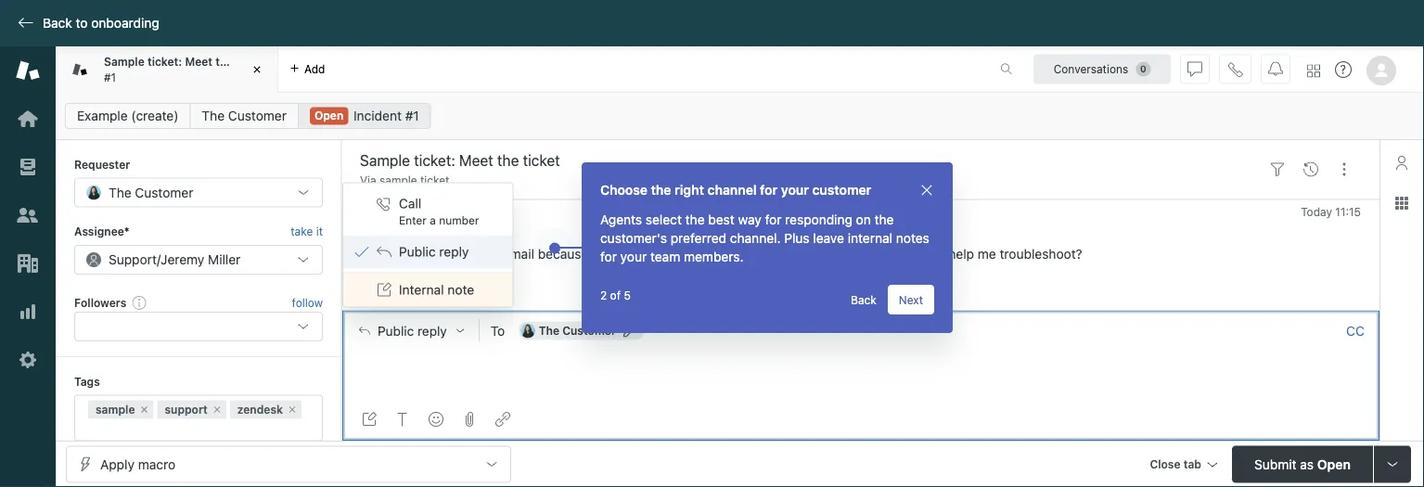 Task type: vqa. For each thing, say whether or not it's contained in the screenshot.
Tina Close icon
no



Task type: describe. For each thing, give the bounding box(es) containing it.
choose the right channel for your customer
[[600, 182, 871, 198]]

events image
[[1303, 162, 1318, 177]]

members.
[[684, 249, 744, 264]]

#1
[[104, 71, 116, 83]]

conversations
[[1054, 63, 1128, 76]]

next
[[899, 293, 923, 306]]

hi there, i'm sending an email because i'm having a problem setting up your new product. can you help me troubleshoot? thanks, the customer
[[412, 229, 1082, 294]]

today 11:15
[[1301, 205, 1361, 218]]

internal
[[848, 231, 893, 246]]

sending
[[434, 246, 481, 261]]

main element
[[0, 46, 56, 487]]

2 vertical spatial the customer
[[539, 324, 616, 337]]

public reply menu item
[[343, 235, 513, 268]]

internal
[[399, 282, 444, 297]]

select
[[646, 212, 682, 227]]

take
[[291, 225, 313, 238]]

0 horizontal spatial back
[[43, 15, 72, 31]]

an
[[485, 246, 499, 261]]

the up preferred
[[685, 212, 705, 227]]

reporting image
[[16, 300, 40, 324]]

close image
[[248, 60, 266, 79]]

meet
[[185, 55, 213, 68]]

zendesk products image
[[1307, 64, 1320, 77]]

zendesk support image
[[16, 58, 40, 83]]

new
[[814, 246, 838, 261]]

via
[[360, 174, 376, 187]]

sample
[[379, 174, 417, 187]]

0 vertical spatial for
[[760, 182, 778, 198]]

1 horizontal spatial the customer link
[[412, 204, 500, 219]]

because
[[538, 246, 588, 261]]

team
[[650, 249, 680, 264]]

reply inside "dropdown button"
[[417, 323, 447, 338]]

customers image
[[16, 203, 40, 227]]

avatar image
[[360, 202, 397, 239]]

agents select the best way for responding on the customer's preferred channel. plus leave internal notes for your team members.
[[600, 212, 929, 264]]

2
[[600, 289, 607, 302]]

customer
[[812, 182, 871, 198]]

sample ticket: meet the ticket #1
[[104, 55, 267, 83]]

customer@example.com image
[[520, 323, 535, 338]]

admin image
[[16, 348, 40, 372]]

get started image
[[16, 107, 40, 131]]

choose
[[600, 182, 648, 198]]

add attachment image
[[462, 412, 477, 427]]

customer inside hi there, i'm sending an email because i'm having a problem setting up your new product. can you help me troubleshoot? thanks, the customer
[[438, 279, 497, 294]]

your inside agents select the best way for responding on the customer's preferred channel. plus leave internal notes for your team members.
[[620, 249, 647, 264]]

submit as open
[[1254, 456, 1351, 472]]

customer inside the customer link
[[228, 108, 287, 123]]

via sample ticket
[[360, 174, 449, 187]]

setting
[[720, 246, 762, 261]]

a inside hi there, i'm sending an email because i'm having a problem setting up your new product. can you help me troubleshoot? thanks, the customer
[[657, 246, 664, 261]]

back to onboarding link
[[0, 15, 169, 32]]

cc
[[1346, 323, 1365, 338]]

responding
[[785, 212, 853, 227]]

as
[[1300, 456, 1314, 472]]

on
[[856, 212, 871, 227]]

there,
[[428, 229, 463, 244]]

tags
[[74, 375, 100, 388]]

your inside hi there, i'm sending an email because i'm having a problem setting up your new product. can you help me troubleshoot? thanks, the customer
[[784, 246, 810, 261]]

cc button
[[1346, 322, 1365, 339]]

email
[[503, 246, 534, 261]]

take it button
[[291, 222, 323, 241]]

public inside public reply "dropdown button"
[[378, 323, 414, 338]]

1 i'm from the left
[[412, 246, 430, 261]]

open inside open link
[[314, 109, 344, 122]]

5
[[624, 289, 631, 302]]

customer down '2' at the bottom left of the page
[[562, 324, 616, 337]]

Today 11:15 text field
[[1301, 205, 1361, 218]]

1 vertical spatial for
[[765, 212, 782, 227]]

preferred
[[671, 231, 726, 246]]

example (create) button
[[65, 103, 191, 129]]

problem
[[667, 246, 717, 261]]

edit user image
[[623, 324, 636, 337]]

the right customer@example.com image
[[539, 324, 559, 337]]

secondary element
[[56, 97, 1424, 135]]

1 horizontal spatial the customer
[[412, 204, 500, 219]]

public reply button
[[342, 311, 479, 350]]

example
[[77, 108, 128, 123]]

(create)
[[131, 108, 179, 123]]

up
[[765, 246, 780, 261]]

take it
[[291, 225, 323, 238]]

help
[[948, 246, 974, 261]]

add link (cmd k) image
[[495, 412, 510, 427]]

back button
[[840, 285, 888, 315]]

call enter a number
[[399, 196, 479, 227]]

notes
[[896, 231, 929, 246]]

the customer inside secondary element
[[202, 108, 287, 123]]

conversations button
[[1034, 54, 1171, 84]]

channel
[[707, 182, 757, 198]]

internal note
[[399, 282, 474, 297]]

call
[[399, 196, 421, 211]]



Task type: locate. For each thing, give the bounding box(es) containing it.
0 vertical spatial public
[[399, 244, 436, 259]]

1 vertical spatial open
[[1317, 456, 1351, 472]]

having
[[614, 246, 653, 261]]

example (create)
[[77, 108, 179, 123]]

reply down 'internal note' menu item on the bottom left of the page
[[417, 323, 447, 338]]

0 vertical spatial the customer
[[202, 108, 287, 123]]

1 vertical spatial back
[[851, 293, 877, 306]]

1 horizontal spatial i'm
[[592, 246, 610, 261]]

the
[[202, 108, 225, 123], [412, 204, 436, 219], [412, 279, 435, 294], [539, 324, 559, 337]]

public up thanks,
[[399, 244, 436, 259]]

11:15
[[1335, 205, 1361, 218]]

public reply
[[399, 244, 469, 259], [378, 323, 447, 338]]

0 horizontal spatial i'm
[[412, 246, 430, 261]]

for right way
[[765, 212, 782, 227]]

the inside hi there, i'm sending an email because i'm having a problem setting up your new product. can you help me troubleshoot? thanks, the customer
[[412, 279, 435, 294]]

0 vertical spatial ticket
[[236, 55, 267, 68]]

back
[[43, 15, 72, 31], [851, 293, 877, 306]]

assignee*
[[74, 225, 130, 238]]

public inside public reply "menu item"
[[399, 244, 436, 259]]

customer down close image
[[228, 108, 287, 123]]

ticket:
[[147, 55, 182, 68]]

ticket inside sample ticket: meet the ticket #1
[[236, 55, 267, 68]]

1 vertical spatial the customer link
[[412, 204, 500, 219]]

ticket right the meet
[[236, 55, 267, 68]]

to
[[76, 15, 88, 31]]

public reply inside public reply "dropdown button"
[[378, 323, 447, 338]]

right
[[675, 182, 704, 198]]

internal note menu item
[[343, 273, 513, 306]]

leave
[[813, 231, 844, 246]]

customer up there,
[[439, 204, 500, 219]]

0 horizontal spatial a
[[430, 214, 436, 227]]

0 horizontal spatial the customer link
[[190, 103, 299, 129]]

you
[[923, 246, 945, 261]]

views image
[[16, 155, 40, 179]]

2 of 5 back
[[600, 289, 877, 306]]

0 vertical spatial public reply
[[399, 244, 469, 259]]

today
[[1301, 205, 1332, 218]]

the down sample ticket: meet the ticket #1
[[202, 108, 225, 123]]

follow button
[[292, 294, 323, 311]]

0 horizontal spatial open
[[314, 109, 344, 122]]

1 vertical spatial a
[[657, 246, 664, 261]]

i'm left having
[[592, 246, 610, 261]]

a inside "call enter a number"
[[430, 214, 436, 227]]

channel.
[[730, 231, 781, 246]]

reply
[[439, 244, 469, 259], [417, 323, 447, 338]]

the up hi
[[412, 204, 436, 219]]

1 vertical spatial public reply
[[378, 323, 447, 338]]

customer down sending
[[438, 279, 497, 294]]

your down customer's
[[620, 249, 647, 264]]

the customer
[[202, 108, 287, 123], [412, 204, 500, 219], [539, 324, 616, 337]]

1 vertical spatial reply
[[417, 323, 447, 338]]

plus
[[784, 231, 810, 246]]

enter
[[399, 214, 427, 227]]

best
[[708, 212, 734, 227]]

0 horizontal spatial ticket
[[236, 55, 267, 68]]

organizations image
[[16, 251, 40, 276]]

follow
[[292, 296, 323, 309]]

reply inside "menu item"
[[439, 244, 469, 259]]

1 horizontal spatial back
[[851, 293, 877, 306]]

1 horizontal spatial open
[[1317, 456, 1351, 472]]

public reply up thanks,
[[399, 244, 469, 259]]

ticket
[[236, 55, 267, 68], [420, 174, 449, 187]]

1 vertical spatial ticket
[[420, 174, 449, 187]]

0 vertical spatial a
[[430, 214, 436, 227]]

to
[[491, 323, 505, 338]]

open
[[314, 109, 344, 122], [1317, 456, 1351, 472]]

ticket up "call enter a number"
[[420, 174, 449, 187]]

0 vertical spatial the customer link
[[190, 103, 299, 129]]

number
[[439, 214, 479, 227]]

the inside sample ticket: meet the ticket #1
[[215, 55, 233, 68]]

your right up
[[784, 246, 810, 261]]

close image
[[919, 183, 934, 198]]

way
[[738, 212, 761, 227]]

the customer down close image
[[202, 108, 287, 123]]

customer
[[228, 108, 287, 123], [439, 204, 500, 219], [438, 279, 497, 294], [562, 324, 616, 337]]

your
[[781, 182, 809, 198], [784, 246, 810, 261], [620, 249, 647, 264]]

format text image
[[395, 412, 410, 427]]

the customer down '2' at the bottom left of the page
[[539, 324, 616, 337]]

can
[[896, 246, 920, 261]]

the right the meet
[[215, 55, 233, 68]]

public
[[399, 244, 436, 259], [378, 323, 414, 338]]

call menu item
[[343, 187, 513, 235]]

the customer link down close image
[[190, 103, 299, 129]]

1 vertical spatial public
[[378, 323, 414, 338]]

hi
[[412, 229, 424, 244]]

the customer link up there,
[[412, 204, 500, 219]]

the left right at the left of the page
[[651, 182, 671, 198]]

tabs tab list
[[56, 46, 981, 93]]

i'm
[[412, 246, 430, 261], [592, 246, 610, 261]]

get help image
[[1335, 61, 1352, 78]]

i'm down hi
[[412, 246, 430, 261]]

reply up thanks,
[[439, 244, 469, 259]]

thanks,
[[412, 262, 459, 278]]

back left to
[[43, 15, 72, 31]]

your down subject 'field'
[[781, 182, 809, 198]]

it
[[316, 225, 323, 238]]

choose the right channel for your customer dialog
[[582, 162, 953, 333]]

the inside secondary element
[[202, 108, 225, 123]]

troubleshoot?
[[1000, 246, 1082, 261]]

2 i'm from the left
[[592, 246, 610, 261]]

back down product.
[[851, 293, 877, 306]]

public down internal
[[378, 323, 414, 338]]

public reply inside public reply "menu item"
[[399, 244, 469, 259]]

1 horizontal spatial a
[[657, 246, 664, 261]]

the customer up there,
[[412, 204, 500, 219]]

product.
[[842, 246, 893, 261]]

2 horizontal spatial the customer
[[539, 324, 616, 337]]

the customer link
[[190, 103, 299, 129], [412, 204, 500, 219]]

1 horizontal spatial ticket
[[420, 174, 449, 187]]

a right enter
[[430, 214, 436, 227]]

next button
[[888, 285, 934, 315]]

draft mode image
[[362, 412, 377, 427]]

me
[[978, 246, 996, 261]]

for
[[760, 182, 778, 198], [765, 212, 782, 227], [600, 249, 617, 264]]

insert emojis image
[[429, 412, 443, 427]]

the down thanks,
[[412, 279, 435, 294]]

back inside the 2 of 5 back
[[851, 293, 877, 306]]

0 vertical spatial open
[[314, 109, 344, 122]]

0 vertical spatial back
[[43, 15, 72, 31]]

agents
[[600, 212, 642, 227]]

open link
[[298, 103, 431, 129]]

tab containing sample ticket: meet the ticket
[[56, 46, 278, 93]]

back to onboarding
[[43, 15, 159, 31]]

Public reply composer text field
[[351, 350, 1371, 389]]

onboarding
[[91, 15, 159, 31]]

the right on at the right top of page
[[875, 212, 894, 227]]

note
[[448, 282, 474, 297]]

for down customer's
[[600, 249, 617, 264]]

submit
[[1254, 456, 1297, 472]]

customer's
[[600, 231, 667, 246]]

apps image
[[1394, 196, 1409, 211]]

1 vertical spatial the customer
[[412, 204, 500, 219]]

a
[[430, 214, 436, 227], [657, 246, 664, 261]]

a right having
[[657, 246, 664, 261]]

the
[[215, 55, 233, 68], [651, 182, 671, 198], [685, 212, 705, 227], [875, 212, 894, 227]]

public reply down internal
[[378, 323, 447, 338]]

0 vertical spatial reply
[[439, 244, 469, 259]]

2 vertical spatial for
[[600, 249, 617, 264]]

for up way
[[760, 182, 778, 198]]

tab
[[56, 46, 278, 93]]

0 horizontal spatial the customer
[[202, 108, 287, 123]]

of
[[610, 289, 621, 302]]

customer context image
[[1394, 155, 1409, 170]]

Subject field
[[356, 149, 1257, 172]]

sample
[[104, 55, 144, 68]]



